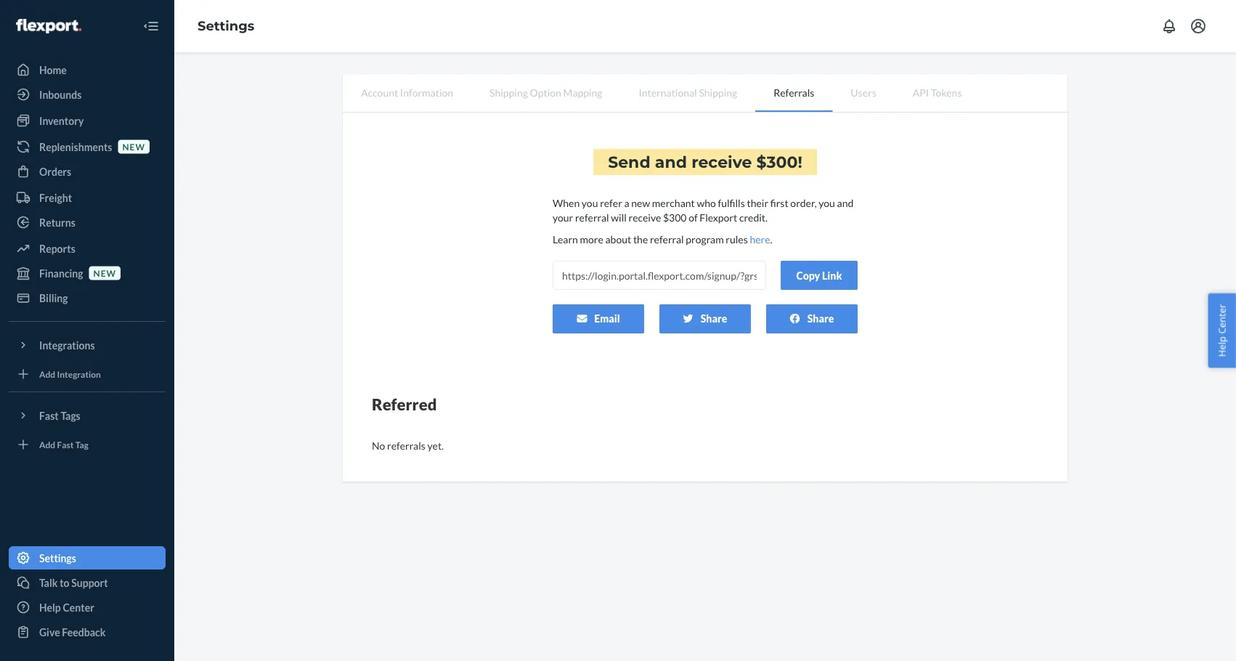 Task type: locate. For each thing, give the bounding box(es) containing it.
1 horizontal spatial help
[[1216, 336, 1229, 357]]

settings
[[198, 18, 255, 34], [39, 552, 76, 564]]

referrals tab
[[756, 74, 833, 112]]

tags
[[61, 409, 80, 422]]

facebook image
[[790, 313, 800, 324]]

tag
[[75, 439, 89, 450]]

1 vertical spatial referral
[[650, 233, 684, 245]]

and right the order, at top right
[[837, 197, 854, 209]]

help inside help center button
[[1216, 336, 1229, 357]]

receive
[[692, 152, 752, 172], [629, 211, 661, 223]]

home link
[[9, 58, 166, 81]]

1 vertical spatial settings link
[[9, 546, 166, 570]]

your
[[553, 211, 573, 223]]

share for twitter image
[[701, 312, 727, 324]]

shipping right international
[[699, 86, 738, 98]]

tab list
[[343, 74, 1068, 113]]

orders
[[39, 165, 71, 178]]

add for add integration
[[39, 369, 55, 379]]

new right a
[[632, 197, 650, 209]]

1 share from the left
[[701, 312, 727, 324]]

0 vertical spatial new
[[122, 141, 145, 152]]

1 vertical spatial add
[[39, 439, 55, 450]]

1 horizontal spatial receive
[[692, 152, 752, 172]]

give feedback button
[[9, 620, 166, 644]]

email
[[594, 312, 620, 324]]

fast left tag
[[57, 439, 74, 450]]

learn
[[553, 233, 578, 245]]

when
[[553, 197, 580, 209]]

add down fast tags
[[39, 439, 55, 450]]

international
[[639, 86, 697, 98]]

shipping option mapping
[[490, 86, 603, 98]]

0 vertical spatial center
[[1216, 304, 1229, 334]]

1 horizontal spatial settings link
[[198, 18, 255, 34]]

1 vertical spatial help
[[39, 601, 61, 614]]

and inside when you refer a new merchant who fulfills their first order, you and your referral will receive
[[837, 197, 854, 209]]

1 horizontal spatial share
[[808, 312, 834, 324]]

share for facebook image
[[808, 312, 834, 324]]

referrals
[[387, 439, 426, 452]]

1 horizontal spatial referral
[[650, 233, 684, 245]]

0 horizontal spatial referral
[[575, 211, 609, 223]]

2 you from the left
[[819, 197, 835, 209]]

0 horizontal spatial help center
[[39, 601, 94, 614]]

of
[[689, 211, 698, 223]]

1 vertical spatial settings
[[39, 552, 76, 564]]

0 horizontal spatial you
[[582, 197, 598, 209]]

2 share link from the left
[[766, 304, 858, 334]]

2 share from the left
[[808, 312, 834, 324]]

0 horizontal spatial new
[[93, 268, 116, 278]]

center
[[1216, 304, 1229, 334], [63, 601, 94, 614]]

settings link
[[198, 18, 255, 34], [9, 546, 166, 570]]

receive inside when you refer a new merchant who fulfills their first order, you and your referral will receive
[[629, 211, 661, 223]]

1 vertical spatial receive
[[629, 211, 661, 223]]

0 vertical spatial settings link
[[198, 18, 255, 34]]

link
[[822, 269, 842, 282]]

twitter image
[[683, 313, 694, 324]]

0 vertical spatial receive
[[692, 152, 752, 172]]

!
[[798, 152, 803, 172]]

0 horizontal spatial center
[[63, 601, 94, 614]]

share right facebook image
[[808, 312, 834, 324]]

share
[[701, 312, 727, 324], [808, 312, 834, 324]]

0 horizontal spatial shipping
[[490, 86, 528, 98]]

$300 up first
[[757, 152, 798, 172]]

tokens
[[931, 86, 962, 98]]

add left the integration
[[39, 369, 55, 379]]

send and receive $300 !
[[608, 152, 803, 172]]

you left refer
[[582, 197, 598, 209]]

flexport
[[700, 211, 738, 223]]

copy link button
[[781, 261, 858, 290]]

referrals
[[774, 86, 815, 98]]

add
[[39, 369, 55, 379], [39, 439, 55, 450]]

1 horizontal spatial shipping
[[699, 86, 738, 98]]

account information
[[361, 86, 453, 98]]

account
[[361, 86, 398, 98]]

mapping
[[563, 86, 603, 98]]

1 horizontal spatial help center
[[1216, 304, 1229, 357]]

replenishments
[[39, 141, 112, 153]]

0 vertical spatial $300
[[757, 152, 798, 172]]

1 add from the top
[[39, 369, 55, 379]]

2 vertical spatial new
[[93, 268, 116, 278]]

fast inside 'dropdown button'
[[39, 409, 59, 422]]

referral up more at the left top of page
[[575, 211, 609, 223]]

new for financing
[[93, 268, 116, 278]]

billing link
[[9, 286, 166, 309]]

.
[[770, 233, 773, 245]]

inbounds link
[[9, 83, 166, 106]]

2 add from the top
[[39, 439, 55, 450]]

add integration link
[[9, 363, 166, 386]]

reports link
[[9, 237, 166, 260]]

no referrals yet.
[[372, 439, 444, 452]]

1 vertical spatial $300
[[663, 211, 687, 223]]

2 horizontal spatial new
[[632, 197, 650, 209]]

fast
[[39, 409, 59, 422], [57, 439, 74, 450]]

inventory
[[39, 114, 84, 127]]

0 vertical spatial help
[[1216, 336, 1229, 357]]

talk
[[39, 576, 58, 589]]

api
[[913, 86, 929, 98]]

first
[[771, 197, 789, 209]]

you right the order, at top right
[[819, 197, 835, 209]]

0 vertical spatial settings
[[198, 18, 255, 34]]

0 horizontal spatial share link
[[660, 304, 751, 334]]

add for add fast tag
[[39, 439, 55, 450]]

1 horizontal spatial share link
[[766, 304, 858, 334]]

shipping left option
[[490, 86, 528, 98]]

1 share link from the left
[[660, 304, 751, 334]]

receive up 'fulfills'
[[692, 152, 752, 172]]

1 horizontal spatial and
[[837, 197, 854, 209]]

1 horizontal spatial new
[[122, 141, 145, 152]]

open notifications image
[[1161, 17, 1178, 35]]

freight link
[[9, 186, 166, 209]]

help
[[1216, 336, 1229, 357], [39, 601, 61, 614]]

you
[[582, 197, 598, 209], [819, 197, 835, 209]]

returns link
[[9, 211, 166, 234]]

shipping
[[490, 86, 528, 98], [699, 86, 738, 98]]

$300 down merchant
[[663, 211, 687, 223]]

share link
[[660, 304, 751, 334], [766, 304, 858, 334]]

0 horizontal spatial and
[[655, 152, 687, 172]]

1 horizontal spatial center
[[1216, 304, 1229, 334]]

1 vertical spatial new
[[632, 197, 650, 209]]

fast left tags
[[39, 409, 59, 422]]

0 vertical spatial help center
[[1216, 304, 1229, 357]]

and up merchant
[[655, 152, 687, 172]]

None text field
[[553, 261, 766, 290]]

new
[[122, 141, 145, 152], [632, 197, 650, 209], [93, 268, 116, 278]]

talk to support
[[39, 576, 108, 589]]

$300
[[757, 152, 798, 172], [663, 211, 687, 223]]

and
[[655, 152, 687, 172], [837, 197, 854, 209]]

receive up the
[[629, 211, 661, 223]]

0 vertical spatial referral
[[575, 211, 609, 223]]

1 horizontal spatial you
[[819, 197, 835, 209]]

1 vertical spatial and
[[837, 197, 854, 209]]

0 vertical spatial fast
[[39, 409, 59, 422]]

0 vertical spatial add
[[39, 369, 55, 379]]

new down reports link
[[93, 268, 116, 278]]

inbounds
[[39, 88, 82, 101]]

help center
[[1216, 304, 1229, 357], [39, 601, 94, 614]]

integration
[[57, 369, 101, 379]]

copy
[[797, 269, 820, 282]]

0 horizontal spatial help
[[39, 601, 61, 614]]

referral right the
[[650, 233, 684, 245]]

credit.
[[739, 211, 768, 223]]

help center button
[[1208, 293, 1236, 368]]

2 shipping from the left
[[699, 86, 738, 98]]

new up orders link
[[122, 141, 145, 152]]

share right twitter image
[[701, 312, 727, 324]]

0 horizontal spatial receive
[[629, 211, 661, 223]]

reports
[[39, 242, 75, 255]]

0 horizontal spatial share
[[701, 312, 727, 324]]

freight
[[39, 191, 72, 204]]



Task type: vqa. For each thing, say whether or not it's contained in the screenshot.
Help
yes



Task type: describe. For each thing, give the bounding box(es) containing it.
merchant
[[652, 197, 695, 209]]

new for replenishments
[[122, 141, 145, 152]]

$300 of flexport credit.
[[663, 211, 768, 223]]

center inside button
[[1216, 304, 1229, 334]]

referred
[[372, 395, 437, 413]]

here link
[[750, 233, 770, 245]]

0 horizontal spatial $300
[[663, 211, 687, 223]]

referral inside when you refer a new merchant who fulfills their first order, you and your referral will receive
[[575, 211, 609, 223]]

1 you from the left
[[582, 197, 598, 209]]

flexport logo image
[[16, 19, 81, 33]]

users tab
[[833, 74, 895, 110]]

billing
[[39, 292, 68, 304]]

users
[[851, 86, 877, 98]]

fulfills
[[718, 197, 745, 209]]

send
[[608, 152, 651, 172]]

financing
[[39, 267, 83, 279]]

new inside when you refer a new merchant who fulfills their first order, you and your referral will receive
[[632, 197, 650, 209]]

integrations
[[39, 339, 95, 351]]

help center inside button
[[1216, 304, 1229, 357]]

international shipping tab
[[621, 74, 756, 110]]

0 horizontal spatial settings
[[39, 552, 76, 564]]

help center link
[[9, 596, 166, 619]]

fast tags
[[39, 409, 80, 422]]

will
[[611, 211, 627, 223]]

talk to support button
[[9, 571, 166, 594]]

copy link
[[797, 269, 842, 282]]

returns
[[39, 216, 75, 228]]

more
[[580, 233, 604, 245]]

option
[[530, 86, 561, 98]]

0 vertical spatial and
[[655, 152, 687, 172]]

close navigation image
[[142, 17, 160, 35]]

add fast tag
[[39, 439, 89, 450]]

order,
[[791, 197, 817, 209]]

account information tab
[[343, 74, 472, 110]]

when you refer a new merchant who fulfills their first order, you and your referral will receive
[[553, 197, 854, 223]]

api tokens tab
[[895, 74, 980, 110]]

1 horizontal spatial settings
[[198, 18, 255, 34]]

home
[[39, 64, 67, 76]]

add integration
[[39, 369, 101, 379]]

support
[[71, 576, 108, 589]]

shipping option mapping tab
[[472, 74, 621, 110]]

information
[[400, 86, 453, 98]]

feedback
[[62, 626, 106, 638]]

1 shipping from the left
[[490, 86, 528, 98]]

tab list containing account information
[[343, 74, 1068, 113]]

a
[[624, 197, 630, 209]]

give
[[39, 626, 60, 638]]

1 vertical spatial help center
[[39, 601, 94, 614]]

fast tags button
[[9, 404, 166, 427]]

integrations button
[[9, 333, 166, 357]]

1 vertical spatial fast
[[57, 439, 74, 450]]

their
[[747, 197, 769, 209]]

1 vertical spatial center
[[63, 601, 94, 614]]

orders link
[[9, 160, 166, 183]]

international shipping
[[639, 86, 738, 98]]

who
[[697, 197, 716, 209]]

add fast tag link
[[9, 433, 166, 456]]

rules
[[726, 233, 748, 245]]

learn more about the referral program rules here .
[[553, 233, 773, 245]]

give feedback
[[39, 626, 106, 638]]

0 horizontal spatial settings link
[[9, 546, 166, 570]]

here
[[750, 233, 770, 245]]

help inside help center link
[[39, 601, 61, 614]]

to
[[60, 576, 69, 589]]

inventory link
[[9, 109, 166, 132]]

yet.
[[428, 439, 444, 452]]

envelope image
[[577, 313, 587, 324]]

open account menu image
[[1190, 17, 1207, 35]]

api tokens
[[913, 86, 962, 98]]

1 horizontal spatial $300
[[757, 152, 798, 172]]

the
[[633, 233, 648, 245]]

program
[[686, 233, 724, 245]]

about
[[605, 233, 631, 245]]

refer
[[600, 197, 622, 209]]

no
[[372, 439, 385, 452]]

email link
[[553, 304, 644, 334]]



